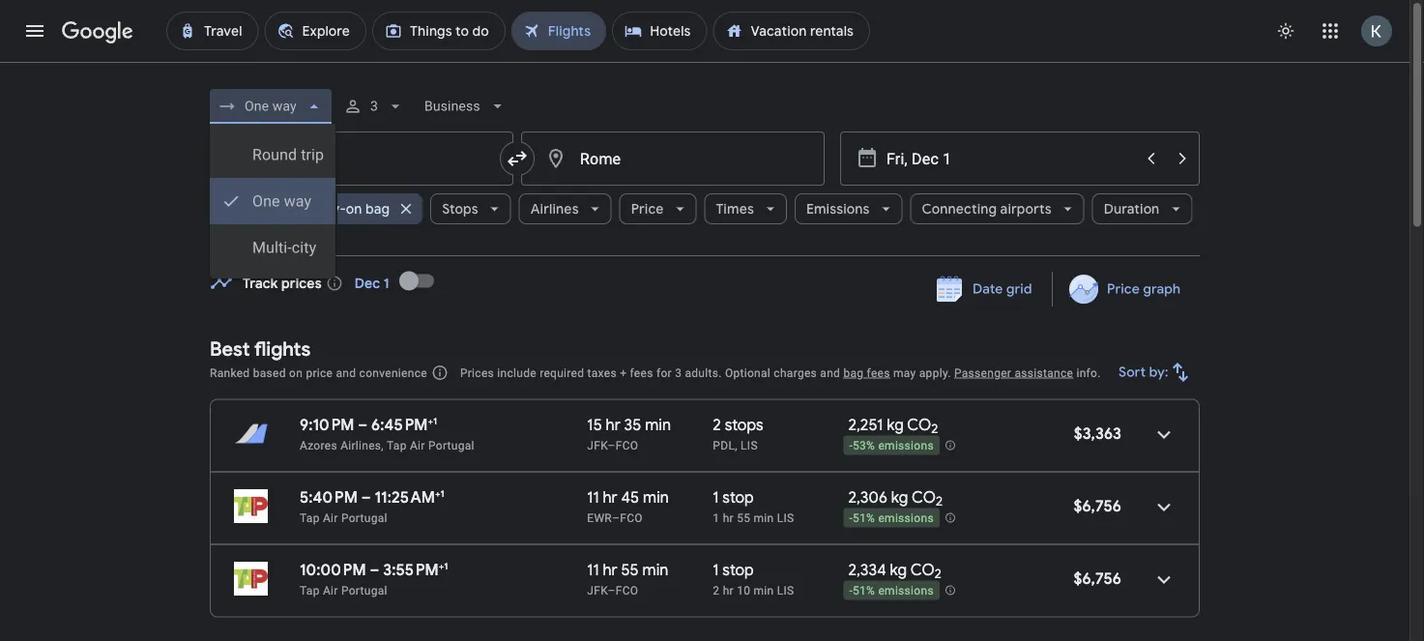 Task type: locate. For each thing, give the bounding box(es) containing it.
2 up pdl
[[713, 415, 722, 435]]

-51% emissions down 2,334 kg co 2
[[850, 584, 934, 598]]

-51% emissions for 2,306
[[850, 512, 934, 525]]

+ inside 9:10 pm – 6:45 pm + 1
[[428, 415, 433, 427]]

None text field
[[210, 132, 514, 186]]

2 for 2,334
[[935, 566, 942, 583]]

1 vertical spatial air
[[323, 511, 338, 525]]

fco down 35
[[616, 439, 639, 452]]

air
[[410, 439, 425, 452], [323, 511, 338, 525], [323, 584, 338, 597]]

1 vertical spatial tap air portugal
[[300, 584, 388, 597]]

0 vertical spatial co
[[908, 415, 932, 435]]

- down 2,306
[[850, 512, 853, 525]]

+ down arrival time: 11:25 am on  saturday, december 2. text box
[[439, 560, 444, 572]]

+ right taxes
[[620, 366, 627, 380]]

portugal down leaves newark liberty international airport at 5:40 pm on friday, december 1 and arrives at leonardo da vinci–fiumicino airport at 11:25 am on saturday, december 2. element
[[341, 511, 388, 525]]

6756 us dollars text field left flight details. leaves john f. kennedy international airport at 10:00 pm on friday, december 1 and arrives at leonardo da vinci–fiumicino airport at 3:55 pm on saturday, december 2. icon
[[1074, 569, 1122, 589]]

lis for 2,306
[[778, 511, 795, 525]]

hr down "ewr" at left bottom
[[603, 560, 618, 580]]

11 inside 11 hr 45 min ewr – fco
[[587, 488, 599, 507]]

2 vertical spatial portugal
[[341, 584, 388, 597]]

2 option from the top
[[210, 178, 336, 224]]

– up airlines,
[[358, 415, 368, 435]]

+
[[620, 366, 627, 380], [428, 415, 433, 427], [435, 488, 441, 500], [439, 560, 444, 572]]

stop inside 1 stop 1 hr 55 min lis
[[723, 488, 754, 507]]

0 horizontal spatial fees
[[630, 366, 654, 380]]

-51% emissions down 2,306 kg co 2
[[850, 512, 934, 525]]

on for based
[[289, 366, 303, 380]]

– down total duration 11 hr 45 min. element
[[612, 511, 620, 525]]

$6,756
[[1074, 496, 1122, 516], [1074, 569, 1122, 589]]

1
[[296, 200, 302, 218], [384, 275, 390, 292], [433, 415, 437, 427], [441, 488, 445, 500], [713, 488, 719, 507], [713, 511, 720, 525], [444, 560, 448, 572], [713, 560, 719, 580]]

hr up 1 stop 2 hr 10 min lis
[[723, 511, 734, 525]]

based
[[253, 366, 286, 380]]

0 vertical spatial air
[[410, 439, 425, 452]]

2,334
[[849, 560, 887, 580]]

fco
[[616, 439, 639, 452], [620, 511, 643, 525], [616, 584, 639, 597]]

layover (1 of 1) is a 1 hr 55 min layover at humberto delgado airport in lisbon. element
[[713, 510, 839, 526]]

2 stop from the top
[[723, 560, 754, 580]]

1 right 3:55 pm
[[444, 560, 448, 572]]

1 6756 us dollars text field from the top
[[1074, 496, 1122, 516]]

and right price
[[336, 366, 356, 380]]

fco for 55
[[616, 584, 639, 597]]

adults.
[[685, 366, 722, 380]]

fco down total duration 11 hr 55 min. element
[[616, 584, 639, 597]]

1 stop flight. element up 10
[[713, 560, 754, 583]]

emissions down 2,334 kg co 2
[[879, 584, 934, 598]]

+ down azores airlines, tap air portugal
[[435, 488, 441, 500]]

jfk inside 15 hr 35 min jfk – fco
[[587, 439, 608, 452]]

bag
[[365, 200, 390, 218], [844, 366, 864, 380]]

min right 10
[[754, 584, 774, 597]]

51% for 2,306
[[853, 512, 876, 525]]

fco inside '11 hr 55 min jfk – fco'
[[616, 584, 639, 597]]

2 and from the left
[[821, 366, 841, 380]]

hr inside '11 hr 55 min jfk – fco'
[[603, 560, 618, 580]]

1 tap air portugal from the top
[[300, 511, 388, 525]]

on inside best flights main content
[[289, 366, 303, 380]]

2 vertical spatial fco
[[616, 584, 639, 597]]

2 vertical spatial co
[[911, 560, 935, 580]]

51% for 2,334
[[853, 584, 876, 598]]

air down 10:00 pm
[[323, 584, 338, 597]]

stop for 11 hr 55 min
[[723, 560, 754, 580]]

air down arrival time: 6:45 pm on  saturday, december 2. text box
[[410, 439, 425, 452]]

11 for 11 hr 55 min
[[587, 560, 599, 580]]

bag inside best flights main content
[[844, 366, 864, 380]]

0 vertical spatial lis
[[741, 439, 758, 452]]

+ for 11:25 am
[[435, 488, 441, 500]]

1 down total duration 11 hr 45 min. element
[[713, 511, 720, 525]]

0 vertical spatial -51% emissions
[[850, 512, 934, 525]]

2 vertical spatial emissions
[[879, 584, 934, 598]]

airlines,
[[341, 439, 384, 452]]

0 vertical spatial tap air portugal
[[300, 511, 388, 525]]

emissions down 2,251 kg co 2
[[879, 439, 934, 453]]

2 up the -53% emissions
[[932, 421, 939, 437]]

bag right carry-
[[365, 200, 390, 218]]

fco down 45
[[620, 511, 643, 525]]

co inside 2,334 kg co 2
[[911, 560, 935, 580]]

and right "charges"
[[821, 366, 841, 380]]

tap air portugal for 5:40 pm
[[300, 511, 388, 525]]

hr left 45
[[603, 488, 618, 507]]

0 vertical spatial jfk
[[587, 439, 608, 452]]

1 vertical spatial 55
[[622, 560, 639, 580]]

3
[[370, 98, 378, 114], [675, 366, 682, 380]]

stop up layover (1 of 1) is a 1 hr 55 min layover at humberto delgado airport in lisbon. element
[[723, 488, 754, 507]]

tap air portugal for 10:00 pm
[[300, 584, 388, 597]]

2 right 2,306
[[936, 494, 943, 510]]

1 horizontal spatial price
[[1107, 281, 1140, 298]]

fco inside 11 hr 45 min ewr – fco
[[620, 511, 643, 525]]

emissions down 2,306 kg co 2
[[879, 512, 934, 525]]

1 vertical spatial jfk
[[587, 584, 608, 597]]

None search field
[[210, 83, 1200, 279]]

2,251 kg co 2
[[849, 415, 939, 437]]

dec 1
[[355, 275, 390, 292]]

- down 2,334 on the right bottom of page
[[850, 584, 853, 598]]

air for 11:25 am
[[323, 511, 338, 525]]

kg inside 2,306 kg co 2
[[892, 488, 909, 507]]

0 vertical spatial -
[[850, 439, 853, 453]]

emissions for 2,251
[[879, 439, 934, 453]]

hr right 15 at the bottom
[[606, 415, 621, 435]]

1 vertical spatial lis
[[778, 511, 795, 525]]

0 vertical spatial $6,756
[[1074, 496, 1122, 516]]

– inside 11 hr 45 min ewr – fco
[[612, 511, 620, 525]]

flight details. leaves john f. kennedy international airport at 9:10 pm on friday, december 1 and arrives at leonardo da vinci–fiumicino airport at 6:45 pm on saturday, december 2. image
[[1141, 412, 1188, 458]]

price right airlines popup button
[[631, 200, 664, 218]]

1 horizontal spatial 55
[[737, 511, 751, 525]]

1 right 6:45 pm
[[433, 415, 437, 427]]

best
[[210, 337, 250, 361]]

6756 us dollars text field left the flight details. leaves newark liberty international airport at 5:40 pm on friday, december 1 and arrives at leonardo da vinci–fiumicino airport at 11:25 am on saturday, december 2. image
[[1074, 496, 1122, 516]]

1 horizontal spatial bag
[[844, 366, 864, 380]]

stop up 10
[[723, 560, 754, 580]]

1 1 stop flight. element from the top
[[713, 488, 754, 510]]

3 emissions from the top
[[879, 584, 934, 598]]

grid
[[1007, 281, 1033, 298]]

- down 2,251 in the bottom right of the page
[[850, 439, 853, 453]]

+ down the learn more about ranking icon
[[428, 415, 433, 427]]

bag left the may
[[844, 366, 864, 380]]

None text field
[[521, 132, 825, 186]]

charges
[[774, 366, 817, 380]]

2 left 10
[[713, 584, 720, 597]]

2 11 from the top
[[587, 560, 599, 580]]

kg right 2,306
[[892, 488, 909, 507]]

min up 1 stop 2 hr 10 min lis
[[754, 511, 774, 525]]

0 vertical spatial 1 stop flight. element
[[713, 488, 754, 510]]

1 -51% emissions from the top
[[850, 512, 934, 525]]

portugal for 3:55 pm
[[341, 584, 388, 597]]

option
[[210, 132, 336, 178], [210, 178, 336, 224], [210, 224, 336, 271]]

price
[[306, 366, 333, 380]]

2 6756 us dollars text field from the top
[[1074, 569, 1122, 589]]

0 vertical spatial 51%
[[853, 512, 876, 525]]

+ inside 10:00 pm – 3:55 pm + 1
[[439, 560, 444, 572]]

– inside '11 hr 55 min jfk – fco'
[[608, 584, 616, 597]]

best flights main content
[[210, 258, 1200, 641]]

lis right 10
[[778, 584, 795, 597]]

prices
[[460, 366, 494, 380]]

2 vertical spatial tap
[[300, 584, 320, 597]]

jfk inside '11 hr 55 min jfk – fco'
[[587, 584, 608, 597]]

2 vertical spatial kg
[[891, 560, 908, 580]]

min right 45
[[643, 488, 669, 507]]

+ for 3:55 pm
[[439, 560, 444, 572]]

hr inside 15 hr 35 min jfk – fco
[[606, 415, 621, 435]]

1 vertical spatial 11
[[587, 560, 599, 580]]

11 inside '11 hr 55 min jfk – fco'
[[587, 560, 599, 580]]

main menu image
[[23, 19, 46, 43]]

tap for 10:00 pm
[[300, 584, 320, 597]]

1 inside 1 stop 2 hr 10 min lis
[[713, 560, 719, 580]]

1 emissions from the top
[[879, 439, 934, 453]]

0 vertical spatial price
[[631, 200, 664, 218]]

kg inside 2,334 kg co 2
[[891, 560, 908, 580]]

1 stop flight. element down ,
[[713, 488, 754, 510]]

tap
[[387, 439, 407, 452], [300, 511, 320, 525], [300, 584, 320, 597]]

2 inside 2,306 kg co 2
[[936, 494, 943, 510]]

kg right 2,334 on the right bottom of page
[[891, 560, 908, 580]]

tap air portugal down 10:00 pm
[[300, 584, 388, 597]]

0 vertical spatial fco
[[616, 439, 639, 452]]

fees
[[630, 366, 654, 380], [867, 366, 891, 380]]

-53% emissions
[[850, 439, 934, 453]]

2 vertical spatial lis
[[778, 584, 795, 597]]

2 1 stop flight. element from the top
[[713, 560, 754, 583]]

1 stop flight. element
[[713, 488, 754, 510], [713, 560, 754, 583]]

0 vertical spatial 11
[[587, 488, 599, 507]]

55 up 1 stop 2 hr 10 min lis
[[737, 511, 751, 525]]

2 51% from the top
[[853, 584, 876, 598]]

tap down 6:45 pm
[[387, 439, 407, 452]]

kg for 2,306
[[892, 488, 909, 507]]

on inside popup button
[[346, 200, 362, 218]]

$6,756 for 2,334
[[1074, 569, 1122, 589]]

0 horizontal spatial 55
[[622, 560, 639, 580]]

55 down 11 hr 45 min ewr – fco
[[622, 560, 639, 580]]

2 stops flight. element
[[713, 415, 764, 438]]

1 vertical spatial price
[[1107, 281, 1140, 298]]

fees left the may
[[867, 366, 891, 380]]

1 vertical spatial stop
[[723, 560, 754, 580]]

hr for 15 hr 35 min
[[606, 415, 621, 435]]

–
[[358, 415, 368, 435], [608, 439, 616, 452], [361, 488, 371, 507], [612, 511, 620, 525], [370, 560, 380, 580], [608, 584, 616, 597]]

1 vertical spatial emissions
[[879, 512, 934, 525]]

co right 2,334 on the right bottom of page
[[911, 560, 935, 580]]

None field
[[210, 89, 332, 124], [417, 89, 515, 124], [210, 89, 332, 124], [417, 89, 515, 124]]

6756 us dollars text field for 2,306
[[1074, 496, 1122, 516]]

0 vertical spatial 6756 us dollars text field
[[1074, 496, 1122, 516]]

0 horizontal spatial and
[[336, 366, 356, 380]]

fco inside 15 hr 35 min jfk – fco
[[616, 439, 639, 452]]

55
[[737, 511, 751, 525], [622, 560, 639, 580]]

0 vertical spatial kg
[[887, 415, 904, 435]]

lis
[[741, 439, 758, 452], [778, 511, 795, 525], [778, 584, 795, 597]]

2 inside 2,251 kg co 2
[[932, 421, 939, 437]]

passenger assistance button
[[955, 366, 1074, 380]]

hr inside 11 hr 45 min ewr – fco
[[603, 488, 618, 507]]

0 vertical spatial tap
[[387, 439, 407, 452]]

stop inside 1 stop 2 hr 10 min lis
[[723, 560, 754, 580]]

emissions
[[806, 200, 870, 218]]

flights
[[254, 337, 311, 361]]

hr inside 1 stop 2 hr 10 min lis
[[723, 584, 734, 597]]

lis inside 1 stop 1 hr 55 min lis
[[778, 511, 795, 525]]

0 vertical spatial emissions
[[879, 439, 934, 453]]

1 stop 2 hr 10 min lis
[[713, 560, 795, 597]]

1 up 'layover (1 of 1) is a 2 hr 10 min layover at humberto delgado airport in lisbon.' element
[[713, 560, 719, 580]]

1 - from the top
[[850, 439, 853, 453]]

2
[[713, 415, 722, 435], [932, 421, 939, 437], [936, 494, 943, 510], [935, 566, 942, 583], [713, 584, 720, 597]]

1 right "11:25 am"
[[441, 488, 445, 500]]

portugal down 10:00 pm – 3:55 pm + 1
[[341, 584, 388, 597]]

1 vertical spatial portugal
[[341, 511, 388, 525]]

on right (1)
[[346, 200, 362, 218]]

tap air portugal down 5:40 pm in the bottom left of the page
[[300, 511, 388, 525]]

min inside '11 hr 55 min jfk – fco'
[[643, 560, 669, 580]]

lis inside 2 stops pdl , lis
[[741, 439, 758, 452]]

min inside 15 hr 35 min jfk – fco
[[645, 415, 671, 435]]

1 stop from the top
[[723, 488, 754, 507]]

– down total duration 15 hr 35 min. element
[[608, 439, 616, 452]]

1 vertical spatial tap
[[300, 511, 320, 525]]

1 carry-on bag
[[296, 200, 390, 218]]

hr
[[606, 415, 621, 435], [603, 488, 618, 507], [723, 511, 734, 525], [603, 560, 618, 580], [723, 584, 734, 597]]

track prices
[[243, 275, 322, 292]]

portugal down arrival time: 6:45 pm on  saturday, december 2. text box
[[428, 439, 475, 452]]

0 vertical spatial 55
[[737, 511, 751, 525]]

change appearance image
[[1263, 8, 1310, 54]]

air down 5:40 pm in the bottom left of the page
[[323, 511, 338, 525]]

1 horizontal spatial and
[[821, 366, 841, 380]]

1 inside popup button
[[296, 200, 302, 218]]

– down total duration 11 hr 55 min. element
[[608, 584, 616, 597]]

+ inside 5:40 pm – 11:25 am + 1
[[435, 488, 441, 500]]

1 vertical spatial on
[[289, 366, 303, 380]]

2 right 2,334 on the right bottom of page
[[935, 566, 942, 583]]

price
[[631, 200, 664, 218], [1107, 281, 1140, 298]]

total duration 11 hr 55 min. element
[[587, 560, 713, 583]]

azores airlines, tap air portugal
[[300, 439, 475, 452]]

jfk down 15 at the bottom
[[587, 439, 608, 452]]

2 emissions from the top
[[879, 512, 934, 525]]

2 inside 2,334 kg co 2
[[935, 566, 942, 583]]

lis right ,
[[741, 439, 758, 452]]

1 horizontal spatial 3
[[675, 366, 682, 380]]

kg up the -53% emissions
[[887, 415, 904, 435]]

layover (1 of 1) is a 2 hr 10 min layover at humberto delgado airport in lisbon. element
[[713, 583, 839, 598]]

co right 2,306
[[912, 488, 936, 507]]

duration button
[[1092, 186, 1193, 232]]

0 horizontal spatial price
[[631, 200, 664, 218]]

$6,756 left flight details. leaves john f. kennedy international airport at 10:00 pm on friday, december 1 and arrives at leonardo da vinci–fiumicino airport at 3:55 pm on saturday, december 2. icon
[[1074, 569, 1122, 589]]

passenger
[[955, 366, 1012, 380]]

min inside 11 hr 45 min ewr – fco
[[643, 488, 669, 507]]

emissions
[[879, 439, 934, 453], [879, 512, 934, 525], [879, 584, 934, 598]]

on for carry-
[[346, 200, 362, 218]]

min for 11 hr 55 min
[[643, 560, 669, 580]]

on left price
[[289, 366, 303, 380]]

leaves john f. kennedy international airport at 10:00 pm on friday, december 1 and arrives at leonardo da vinci–fiumicino airport at 3:55 pm on saturday, december 2. element
[[300, 560, 448, 580]]

1 vertical spatial 3
[[675, 366, 682, 380]]

3 - from the top
[[850, 584, 853, 598]]

co inside 2,251 kg co 2
[[908, 415, 932, 435]]

leaves newark liberty international airport at 5:40 pm on friday, december 1 and arrives at leonardo da vinci–fiumicino airport at 11:25 am on saturday, december 2. element
[[300, 488, 445, 507]]

3363 US dollars text field
[[1075, 424, 1122, 444]]

on
[[346, 200, 362, 218], [289, 366, 303, 380]]

11 down "ewr" at left bottom
[[587, 560, 599, 580]]

2 jfk from the top
[[587, 584, 608, 597]]

2 tap air portugal from the top
[[300, 584, 388, 597]]

55 inside 1 stop 1 hr 55 min lis
[[737, 511, 751, 525]]

hr left 10
[[723, 584, 734, 597]]

price inside button
[[1107, 281, 1140, 298]]

6756 US dollars text field
[[1074, 496, 1122, 516], [1074, 569, 1122, 589]]

0 horizontal spatial 3
[[370, 98, 378, 114]]

$6,756 left the flight details. leaves newark liberty international airport at 5:40 pm on friday, december 1 and arrives at leonardo da vinci–fiumicino airport at 11:25 am on saturday, december 2. image
[[1074, 496, 1122, 516]]

11 up "ewr" at left bottom
[[587, 488, 599, 507]]

stop
[[723, 488, 754, 507], [723, 560, 754, 580]]

1 11 from the top
[[587, 488, 599, 507]]

1 vertical spatial fco
[[620, 511, 643, 525]]

1 vertical spatial bag
[[844, 366, 864, 380]]

-51% emissions
[[850, 512, 934, 525], [850, 584, 934, 598]]

1 horizontal spatial fees
[[867, 366, 891, 380]]

1 horizontal spatial on
[[346, 200, 362, 218]]

2 - from the top
[[850, 512, 853, 525]]

airlines button
[[519, 186, 612, 232]]

all filters (1) button
[[210, 186, 337, 232]]

tap down 10:00 pm
[[300, 584, 320, 597]]

lis inside 1 stop 2 hr 10 min lis
[[778, 584, 795, 597]]

0 vertical spatial on
[[346, 200, 362, 218]]

connecting airports button
[[910, 186, 1085, 232]]

bag fees button
[[844, 366, 891, 380]]

kg inside 2,251 kg co 2
[[887, 415, 904, 435]]

1 $6,756 from the top
[[1074, 496, 1122, 516]]

0 vertical spatial stop
[[723, 488, 754, 507]]

2 $6,756 from the top
[[1074, 569, 1122, 589]]

2 vertical spatial air
[[323, 584, 338, 597]]

51% down 2,334 on the right bottom of page
[[853, 584, 876, 598]]

1 vertical spatial 1 stop flight. element
[[713, 560, 754, 583]]

11
[[587, 488, 599, 507], [587, 560, 599, 580]]

0 horizontal spatial bag
[[365, 200, 390, 218]]

3 button
[[335, 83, 413, 130]]

2 vertical spatial -
[[850, 584, 853, 598]]

3 inside 'popup button'
[[370, 98, 378, 114]]

1 vertical spatial -51% emissions
[[850, 584, 934, 598]]

11 hr 45 min ewr – fco
[[587, 488, 669, 525]]

1 right dec
[[384, 275, 390, 292]]

co inside 2,306 kg co 2
[[912, 488, 936, 507]]

fees left the for
[[630, 366, 654, 380]]

0 vertical spatial 3
[[370, 98, 378, 114]]

min
[[645, 415, 671, 435], [643, 488, 669, 507], [754, 511, 774, 525], [643, 560, 669, 580], [754, 584, 774, 597]]

1 stop flight. element for 11 hr 55 min
[[713, 560, 754, 583]]

1 vertical spatial 6756 us dollars text field
[[1074, 569, 1122, 589]]

learn more about tracked prices image
[[326, 275, 343, 292]]

Arrival time: 6:45 PM on  Saturday, December 2. text field
[[372, 415, 437, 435]]

1 vertical spatial $6,756
[[1074, 569, 1122, 589]]

graph
[[1144, 281, 1181, 298]]

assistance
[[1015, 366, 1074, 380]]

2 -51% emissions from the top
[[850, 584, 934, 598]]

co up the -53% emissions
[[908, 415, 932, 435]]

53%
[[853, 439, 876, 453]]

min down 11 hr 45 min ewr – fco
[[643, 560, 669, 580]]

for
[[657, 366, 672, 380]]

1 vertical spatial 51%
[[853, 584, 876, 598]]

total duration 11 hr 45 min. element
[[587, 488, 713, 510]]

1 inside 10:00 pm – 3:55 pm + 1
[[444, 560, 448, 572]]

1 vertical spatial kg
[[892, 488, 909, 507]]

0 vertical spatial bag
[[365, 200, 390, 218]]

tap down 5:40 pm in the bottom left of the page
[[300, 511, 320, 525]]

1 vertical spatial co
[[912, 488, 936, 507]]

min right 35
[[645, 415, 671, 435]]

layover (1 of 2) is a 1 hr 50 min layover at aeroporto joão paulo ii in ponta delgada. layover (2 of 2) is a 2 hr 50 min layover at humberto delgado airport in lisbon. element
[[713, 438, 839, 453]]

lis up 1 stop 2 hr 10 min lis
[[778, 511, 795, 525]]

leaves john f. kennedy international airport at 9:10 pm on friday, december 1 and arrives at leonardo da vinci–fiumicino airport at 6:45 pm on saturday, december 2. element
[[300, 415, 437, 435]]

emissions button
[[795, 186, 902, 232]]

price inside popup button
[[631, 200, 664, 218]]

1 51% from the top
[[853, 512, 876, 525]]

51% down 2,306
[[853, 512, 876, 525]]

2 for 2,306
[[936, 494, 943, 510]]

jfk down total duration 11 hr 55 min. element
[[587, 584, 608, 597]]

hr for 11 hr 45 min
[[603, 488, 618, 507]]

1 left (1)
[[296, 200, 302, 218]]

Departure time: 10:00 PM. text field
[[300, 560, 366, 580]]

price for price
[[631, 200, 664, 218]]

0 horizontal spatial on
[[289, 366, 303, 380]]

2 for 2,251
[[932, 421, 939, 437]]

1 jfk from the top
[[587, 439, 608, 452]]

price left graph
[[1107, 281, 1140, 298]]

1 vertical spatial -
[[850, 512, 853, 525]]



Task type: describe. For each thing, give the bounding box(es) containing it.
sort by: button
[[1112, 349, 1200, 396]]

1 stop 1 hr 55 min lis
[[713, 488, 795, 525]]

price graph button
[[1057, 272, 1197, 307]]

11 for 11 hr 45 min
[[587, 488, 599, 507]]

date grid
[[973, 281, 1033, 298]]

carry-
[[305, 200, 346, 218]]

flight details. leaves newark liberty international airport at 5:40 pm on friday, december 1 and arrives at leonardo da vinci–fiumicino airport at 11:25 am on saturday, december 2. image
[[1141, 484, 1188, 531]]

portugal for 11:25 am
[[341, 511, 388, 525]]

convenience
[[359, 366, 427, 380]]

Arrival time: 3:55 PM on  Saturday, December 2. text field
[[383, 560, 448, 580]]

connecting
[[922, 200, 997, 218]]

may
[[894, 366, 917, 380]]

stop for 11 hr 45 min
[[723, 488, 754, 507]]

kg for 2,334
[[891, 560, 908, 580]]

hr for 11 hr 55 min
[[603, 560, 618, 580]]

2 stops pdl , lis
[[713, 415, 764, 452]]

- for 2,306
[[850, 512, 853, 525]]

taxes
[[588, 366, 617, 380]]

sort by:
[[1119, 364, 1170, 381]]

2,251
[[849, 415, 884, 435]]

Departure time: 9:10 PM. text field
[[300, 415, 355, 435]]

6:45 pm
[[372, 415, 428, 435]]

(1)
[[307, 200, 322, 218]]

co for 2,334
[[911, 560, 935, 580]]

prices
[[282, 275, 322, 292]]

find the best price region
[[210, 258, 1200, 322]]

6756 us dollars text field for 2,334
[[1074, 569, 1122, 589]]

10:00 pm
[[300, 560, 366, 580]]

total duration 15 hr 35 min. element
[[587, 415, 713, 438]]

1 fees from the left
[[630, 366, 654, 380]]

none search field containing all filters (1)
[[210, 83, 1200, 279]]

1 stop flight. element for 11 hr 45 min
[[713, 488, 754, 510]]

all
[[247, 200, 263, 218]]

– left 3:55 pm
[[370, 560, 380, 580]]

$6,756 for 2,306
[[1074, 496, 1122, 516]]

2 inside 1 stop 2 hr 10 min lis
[[713, 584, 720, 597]]

all filters (1)
[[247, 200, 322, 218]]

pdl
[[713, 439, 735, 452]]

min for 11 hr 45 min
[[643, 488, 669, 507]]

2 fees from the left
[[867, 366, 891, 380]]

3:55 pm
[[383, 560, 439, 580]]

prices include required taxes + fees for 3 adults. optional charges and bag fees may apply. passenger assistance
[[460, 366, 1074, 380]]

1 inside 9:10 pm – 6:45 pm + 1
[[433, 415, 437, 427]]

price for price graph
[[1107, 281, 1140, 298]]

11:25 am
[[375, 488, 435, 507]]

select your ticket type. list box
[[210, 124, 336, 279]]

10:00 pm – 3:55 pm + 1
[[300, 560, 448, 580]]

emissions for 2,306
[[879, 512, 934, 525]]

include
[[498, 366, 537, 380]]

optional
[[725, 366, 771, 380]]

1 inside 5:40 pm – 11:25 am + 1
[[441, 488, 445, 500]]

,
[[735, 439, 738, 452]]

1 option from the top
[[210, 132, 336, 178]]

kg for 2,251
[[887, 415, 904, 435]]

ranked
[[210, 366, 250, 380]]

15
[[587, 415, 602, 435]]

sort
[[1119, 364, 1147, 381]]

35
[[625, 415, 642, 435]]

Arrival time: 11:25 AM on  Saturday, December 2. text field
[[375, 488, 445, 507]]

0 vertical spatial portugal
[[428, 439, 475, 452]]

loading results progress bar
[[0, 62, 1410, 66]]

$3,363
[[1075, 424, 1122, 444]]

stops button
[[430, 186, 511, 232]]

co for 2,306
[[912, 488, 936, 507]]

jfk for 11
[[587, 584, 608, 597]]

flight details. leaves john f. kennedy international airport at 10:00 pm on friday, december 1 and arrives at leonardo da vinci–fiumicino airport at 3:55 pm on saturday, december 2. image
[[1141, 557, 1188, 603]]

min inside 1 stop 1 hr 55 min lis
[[754, 511, 774, 525]]

price graph
[[1107, 281, 1181, 298]]

+ for 6:45 pm
[[428, 415, 433, 427]]

bag inside 1 carry-on bag popup button
[[365, 200, 390, 218]]

price button
[[619, 186, 697, 232]]

10
[[737, 584, 751, 597]]

1 inside "find the best price" region
[[384, 275, 390, 292]]

airports
[[1000, 200, 1052, 218]]

stops
[[442, 200, 478, 218]]

min inside 1 stop 2 hr 10 min lis
[[754, 584, 774, 597]]

- for 2,251
[[850, 439, 853, 453]]

1 carry-on bag button
[[285, 186, 422, 232]]

- for 2,334
[[850, 584, 853, 598]]

– inside 15 hr 35 min jfk – fco
[[608, 439, 616, 452]]

2,306
[[849, 488, 888, 507]]

lis for 2,334
[[778, 584, 795, 597]]

hr inside 1 stop 1 hr 55 min lis
[[723, 511, 734, 525]]

fco for 45
[[620, 511, 643, 525]]

5:40 pm – 11:25 am + 1
[[300, 488, 445, 507]]

by:
[[1150, 364, 1170, 381]]

5:40 pm
[[300, 488, 358, 507]]

jfk for 15
[[587, 439, 608, 452]]

dec
[[355, 275, 381, 292]]

Departure text field
[[887, 133, 1135, 185]]

– right 5:40 pm in the bottom left of the page
[[361, 488, 371, 507]]

ranked based on price and convenience
[[210, 366, 427, 380]]

best flights
[[210, 337, 311, 361]]

2,306 kg co 2
[[849, 488, 943, 510]]

learn more about ranking image
[[431, 364, 449, 382]]

times
[[716, 200, 754, 218]]

connecting airports
[[922, 200, 1052, 218]]

Departure time: 5:40 PM. text field
[[300, 488, 358, 507]]

filters
[[266, 200, 303, 218]]

ewr
[[587, 511, 612, 525]]

azores
[[300, 439, 338, 452]]

45
[[622, 488, 640, 507]]

9:10 pm
[[300, 415, 355, 435]]

airlines
[[530, 200, 579, 218]]

2 inside 2 stops pdl , lis
[[713, 415, 722, 435]]

3 option from the top
[[210, 224, 336, 271]]

co for 2,251
[[908, 415, 932, 435]]

stops
[[725, 415, 764, 435]]

9:10 pm – 6:45 pm + 1
[[300, 415, 437, 435]]

duration
[[1104, 200, 1160, 218]]

required
[[540, 366, 585, 380]]

11 hr 55 min jfk – fco
[[587, 560, 669, 597]]

min for 15 hr 35 min
[[645, 415, 671, 435]]

times button
[[704, 186, 787, 232]]

-51% emissions for 2,334
[[850, 584, 934, 598]]

tap for 5:40 pm
[[300, 511, 320, 525]]

air for 3:55 pm
[[323, 584, 338, 597]]

1 down pdl
[[713, 488, 719, 507]]

swap origin and destination. image
[[506, 147, 529, 170]]

emissions for 2,334
[[879, 584, 934, 598]]

15 hr 35 min jfk – fco
[[587, 415, 671, 452]]

55 inside '11 hr 55 min jfk – fco'
[[622, 560, 639, 580]]

fco for 35
[[616, 439, 639, 452]]

2,334 kg co 2
[[849, 560, 942, 583]]

date
[[973, 281, 1004, 298]]

apply.
[[920, 366, 952, 380]]

3 inside best flights main content
[[675, 366, 682, 380]]

date grid button
[[923, 272, 1048, 307]]

track
[[243, 275, 278, 292]]

1 and from the left
[[336, 366, 356, 380]]



Task type: vqa. For each thing, say whether or not it's contained in the screenshot.
search box
yes



